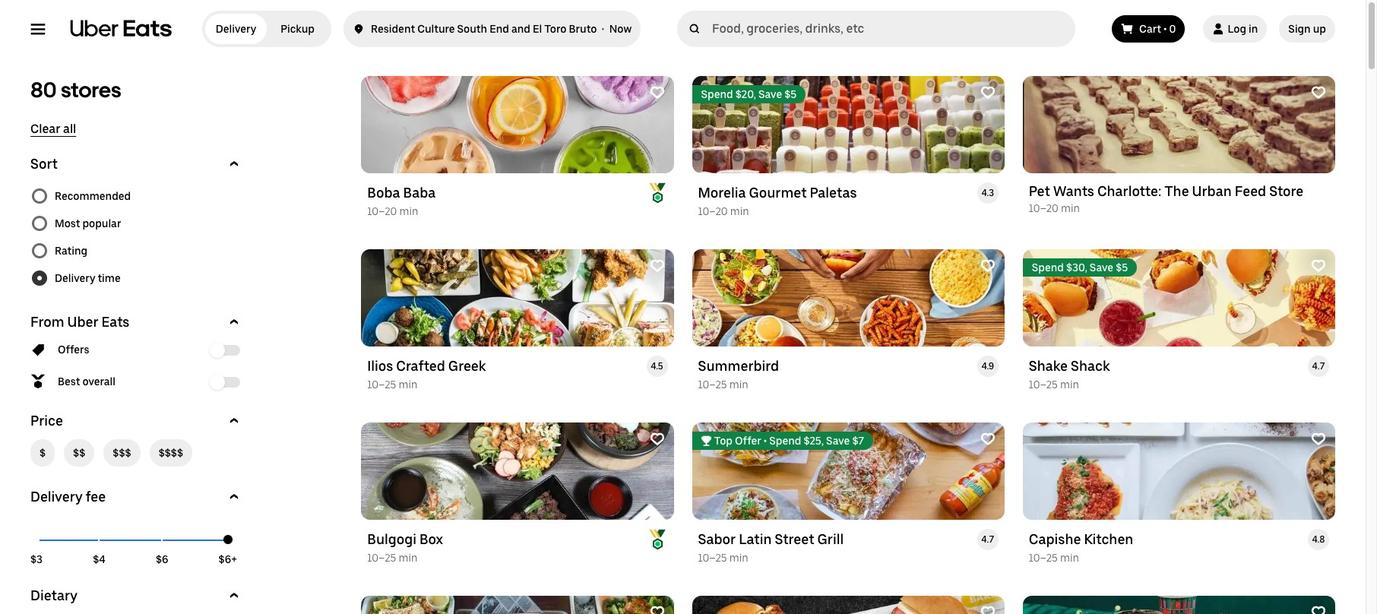 Task type: describe. For each thing, give the bounding box(es) containing it.
delivery for delivery
[[216, 23, 256, 35]]

sort
[[30, 156, 58, 172]]

$$ button
[[64, 439, 95, 467]]

$$
[[73, 447, 85, 459]]

$4
[[93, 553, 106, 566]]

delivery time
[[55, 272, 121, 284]]

up
[[1314, 23, 1327, 35]]

el
[[533, 23, 542, 35]]

resident
[[371, 23, 415, 35]]

clear all button
[[30, 122, 76, 137]]

end
[[490, 23, 509, 35]]

dietary
[[30, 588, 77, 604]]

$$$ button
[[104, 439, 140, 467]]

Pickup radio
[[267, 14, 328, 44]]

price
[[30, 413, 63, 429]]

$$$$
[[159, 447, 183, 459]]

delivery fee
[[30, 489, 106, 505]]

culture
[[418, 23, 455, 35]]

delivery fee button
[[30, 488, 243, 506]]

main navigation menu image
[[30, 21, 46, 36]]

$6+
[[219, 553, 237, 566]]

eats
[[102, 314, 130, 330]]

from uber eats button
[[30, 313, 243, 331]]

80
[[30, 77, 57, 103]]

0
[[1170, 23, 1176, 35]]

now
[[609, 23, 632, 35]]

from
[[30, 314, 64, 330]]

sign up
[[1289, 23, 1327, 35]]

$$$
[[113, 447, 131, 459]]

cart • 0
[[1140, 23, 1176, 35]]

$
[[40, 447, 46, 459]]

uber
[[67, 314, 99, 330]]

log in link
[[1204, 15, 1268, 43]]



Task type: vqa. For each thing, say whether or not it's contained in the screenshot.
Log in
yes



Task type: locate. For each thing, give the bounding box(es) containing it.
uber eats home image
[[70, 20, 172, 38]]

popular
[[82, 217, 121, 230]]

best overall
[[58, 376, 116, 388]]

$6
[[156, 553, 168, 566]]

dietary button
[[30, 587, 243, 605]]

delivery left fee at the left bottom of the page
[[30, 489, 83, 505]]

delivery left pickup on the left top
[[216, 23, 256, 35]]

price button
[[30, 412, 243, 430]]

offers
[[58, 344, 89, 356]]

log
[[1228, 23, 1247, 35]]

bruto
[[569, 23, 597, 35]]

delivery inside button
[[30, 489, 83, 505]]

south
[[457, 23, 487, 35]]

$$$$ button
[[150, 439, 192, 467]]

from uber eats
[[30, 314, 130, 330]]

most popular
[[55, 217, 121, 230]]

2 vertical spatial delivery
[[30, 489, 83, 505]]

option group
[[30, 182, 243, 292]]

Delivery radio
[[205, 14, 267, 44]]

delivery for delivery fee
[[30, 489, 83, 505]]

1 vertical spatial delivery
[[55, 272, 95, 284]]

recommended
[[55, 190, 131, 202]]

delivery inside 'option'
[[216, 23, 256, 35]]

best
[[58, 376, 80, 388]]

in
[[1249, 23, 1258, 35]]

delivery
[[216, 23, 256, 35], [55, 272, 95, 284], [30, 489, 83, 505]]

add to favorites image
[[650, 258, 665, 274], [981, 258, 996, 274], [1311, 258, 1327, 274], [981, 605, 996, 614]]

all
[[63, 122, 76, 136]]

0 horizontal spatial •
[[602, 23, 605, 35]]

2 • from the left
[[1164, 23, 1167, 35]]

1 • from the left
[[602, 23, 605, 35]]

fee
[[86, 489, 106, 505]]

overall
[[82, 376, 116, 388]]

and
[[512, 23, 531, 35]]

1 horizontal spatial •
[[1164, 23, 1167, 35]]

0 vertical spatial delivery
[[216, 23, 256, 35]]

delivery for delivery time
[[55, 272, 95, 284]]

$ button
[[30, 439, 55, 467]]

• left now
[[602, 23, 605, 35]]

Food, groceries, drinks, etc text field
[[712, 21, 1070, 36]]

resident culture south end and el toro bruto • now
[[371, 23, 632, 35]]

clear
[[30, 122, 60, 136]]

option group containing recommended
[[30, 182, 243, 292]]

•
[[602, 23, 605, 35], [1164, 23, 1167, 35]]

pickup
[[281, 23, 315, 35]]

log in
[[1228, 23, 1258, 35]]

sort button
[[30, 155, 243, 173]]

add to favorites image
[[650, 85, 665, 100], [981, 85, 996, 100], [1311, 85, 1327, 100], [650, 432, 665, 447], [981, 432, 996, 447], [1311, 432, 1327, 447], [650, 605, 665, 614], [1311, 605, 1327, 614]]

$3
[[30, 553, 43, 566]]

stores
[[61, 77, 121, 103]]

sign
[[1289, 23, 1311, 35]]

80 stores
[[30, 77, 121, 103]]

time
[[98, 272, 121, 284]]

rating
[[55, 245, 88, 257]]

cart
[[1140, 23, 1162, 35]]

toro
[[544, 23, 567, 35]]

delivery down rating
[[55, 272, 95, 284]]

• left 0
[[1164, 23, 1167, 35]]

clear all
[[30, 122, 76, 136]]

deliver to image
[[353, 20, 365, 38]]

most
[[55, 217, 80, 230]]

sign up link
[[1280, 15, 1336, 43]]



